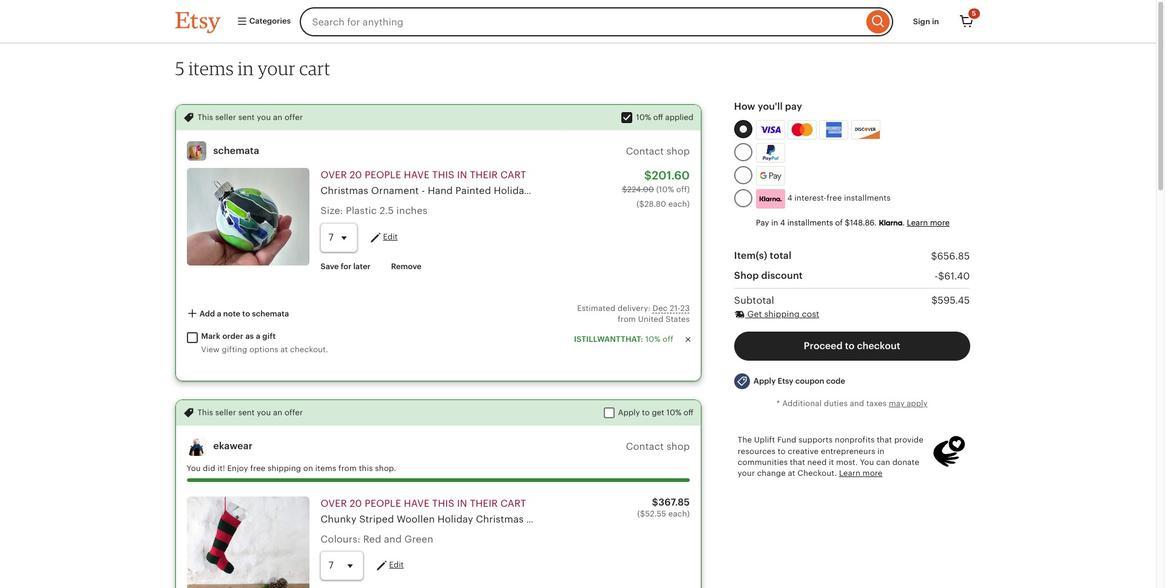 Task type: vqa. For each thing, say whether or not it's contained in the screenshot.
the left SOLID14KGOLD $ 110.00 $ 220.00 (50% off) FREE shipping
no



Task type: describe. For each thing, give the bounding box(es) containing it.
additional
[[782, 400, 822, 409]]

christmas ornament - hand painted holiday decoration image
[[187, 168, 310, 266]]

cart for 367.85
[[501, 499, 526, 509]]

1 vertical spatial this
[[359, 465, 373, 474]]

sign in
[[913, 17, 939, 26]]

0 vertical spatial schemata
[[213, 146, 259, 156]]

need
[[808, 458, 827, 467]]

$ 201.60 $ 224.00 (10% off) ( $ 28.80 each)
[[622, 170, 690, 209]]

offer for schemata
[[285, 113, 303, 122]]

total
[[770, 251, 792, 261]]

your inside "the uplift fund supports nonprofits that provide resources to creative entrepreneurs in communities that need it most. you can donate your change at checkout."
[[738, 469, 755, 478]]

proceed to checkout
[[804, 341, 901, 351]]

to inside proceed to checkout button
[[845, 341, 855, 351]]

hand
[[428, 186, 453, 196]]

apply for apply etsy coupon code
[[754, 377, 776, 386]]

sent for ekawear
[[238, 409, 255, 418]]

to inside "the uplift fund supports nonprofits that provide resources to creative entrepreneurs in communities that need it most. you can donate your change at checkout."
[[778, 447, 786, 456]]

an for ekawear
[[273, 409, 282, 418]]

Search for anything text field
[[300, 7, 864, 36]]

istillwantthat:
[[574, 335, 643, 344]]

paypal image
[[758, 145, 783, 161]]

at inside mark order as a gift view gifting options at checkout.
[[281, 345, 288, 354]]

applied
[[665, 113, 694, 122]]

224.00
[[627, 185, 654, 194]]

in inside "the uplift fund supports nonprofits that provide resources to creative entrepreneurs in communities that need it most. you can donate your change at checkout."
[[878, 447, 885, 456]]

get shipping cost
[[745, 310, 820, 319]]

0 horizontal spatial 4
[[780, 219, 785, 228]]

may
[[889, 400, 905, 409]]

view
[[201, 345, 220, 354]]

options
[[249, 345, 278, 354]]

mark
[[201, 332, 220, 341]]

google pay image
[[757, 167, 785, 185]]

enjoy
[[227, 465, 248, 474]]

holiday inside the over 20 people have this in their cart chunky striped woollen holiday christmas stocking
[[438, 514, 473, 525]]

to inside add a note to schemata dropdown button
[[242, 309, 250, 319]]

656.85
[[937, 251, 970, 261]]

2.5
[[380, 206, 394, 216]]

pay
[[756, 219, 769, 228]]

shop for istillwantthat:
[[667, 146, 690, 156]]

may apply button
[[889, 399, 928, 410]]

in inside button
[[932, 17, 939, 26]]

schemata link
[[213, 146, 259, 156]]

inches
[[397, 206, 428, 216]]

you for ekawear
[[257, 409, 271, 418]]

the uplift fund supports nonprofits that provide resources to creative entrepreneurs in communities that need it most. you can donate your change at checkout.
[[738, 436, 924, 478]]

christmas inside the over 20 people have this in their cart chunky striped woollen holiday christmas stocking
[[476, 514, 524, 525]]

banner containing categories
[[153, 0, 1003, 44]]

chunky striped woollen holiday christmas stocking link
[[321, 514, 568, 525]]

people for 367.85
[[365, 499, 401, 509]]

uplift
[[754, 436, 775, 445]]

2 vertical spatial 10%
[[667, 409, 682, 418]]

nonprofits
[[835, 436, 875, 445]]

edit for 367.85
[[389, 561, 404, 570]]

each) inside $ 367.85 ( $ 52.55 each)
[[669, 510, 690, 519]]

1 vertical spatial off
[[663, 335, 674, 344]]

1 horizontal spatial learn more button
[[907, 219, 950, 228]]

fund
[[777, 436, 797, 445]]

have for 201.60
[[404, 170, 430, 180]]

checkout.
[[290, 345, 328, 354]]

save for later button
[[312, 256, 380, 278]]

0 vertical spatial that
[[877, 436, 892, 445]]

their for 201.60
[[470, 170, 498, 180]]

coupon
[[796, 377, 824, 386]]

367.85
[[659, 497, 690, 508]]

a inside mark order as a gift view gifting options at checkout.
[[256, 332, 260, 341]]

1 vertical spatial 10%
[[645, 335, 661, 344]]

gifting
[[222, 345, 247, 354]]

klarna
[[879, 219, 903, 228]]

contact for istillwantthat:
[[626, 146, 664, 156]]

23
[[681, 304, 690, 313]]

get
[[652, 409, 665, 418]]

edit button for 367.85
[[375, 559, 404, 574]]

dec
[[653, 304, 668, 313]]

painted
[[456, 186, 491, 196]]

$ 367.85 ( $ 52.55 each)
[[638, 497, 690, 519]]

2 vertical spatial off
[[684, 409, 694, 418]]

cart for 201.60
[[501, 170, 526, 180]]

contact for $
[[626, 442, 664, 452]]

0 horizontal spatial your
[[258, 57, 296, 80]]

ekawear link
[[213, 441, 253, 452]]

0 horizontal spatial more
[[863, 469, 883, 478]]

add
[[199, 309, 215, 319]]

communities
[[738, 458, 788, 467]]

*
[[777, 400, 780, 409]]

green
[[405, 535, 433, 545]]

apply to get 10% off
[[618, 409, 694, 418]]

1 horizontal spatial free
[[827, 194, 842, 203]]

striped
[[359, 514, 394, 525]]

1 horizontal spatial items
[[315, 465, 336, 474]]

at inside "the uplift fund supports nonprofits that provide resources to creative entrepreneurs in communities that need it most. you can donate your change at checkout."
[[788, 469, 796, 478]]

on
[[303, 465, 313, 474]]

10% off applied
[[636, 113, 694, 122]]

can
[[876, 458, 890, 467]]

proceed to checkout button
[[734, 332, 970, 361]]

christmas ornament - hand painted holiday decoration link
[[321, 186, 585, 196]]

0 vertical spatial 10%
[[636, 113, 651, 122]]

0 vertical spatial off
[[653, 113, 663, 122]]

people for 201.60
[[365, 170, 401, 180]]

61.40
[[945, 271, 970, 281]]

istillwantthat: 10% off
[[574, 335, 674, 344]]

1 vertical spatial from
[[339, 465, 357, 474]]

united
[[638, 315, 664, 324]]

of
[[835, 219, 843, 228]]

seller for ekawear
[[215, 409, 236, 418]]

interest-
[[795, 194, 827, 203]]

installments for free
[[844, 194, 891, 203]]

sign
[[913, 17, 930, 26]]

this seller sent you an offer for ekawear
[[198, 409, 303, 418]]

shop discount
[[734, 271, 803, 281]]

0 vertical spatial items
[[189, 57, 234, 80]]

5 link
[[952, 7, 981, 36]]

discount
[[761, 271, 803, 281]]

states
[[666, 315, 690, 324]]

later
[[353, 262, 371, 271]]

28.80
[[645, 200, 666, 209]]

shop for $
[[667, 442, 690, 452]]

add a note to schemata
[[198, 309, 289, 319]]

size:
[[321, 206, 343, 216]]

1 vertical spatial learn
[[839, 469, 861, 478]]

1 horizontal spatial and
[[850, 400, 864, 409]]

apply etsy coupon code
[[754, 377, 845, 386]]

shop.
[[375, 465, 396, 474]]

you for schemata
[[257, 113, 271, 122]]

decoration
[[532, 186, 585, 196]]

52.55
[[645, 510, 666, 519]]

5 items in your cart
[[175, 57, 330, 80]]

american express image
[[821, 122, 847, 138]]

did
[[203, 465, 215, 474]]

estimated delivery: dec 21-23 from united states
[[577, 304, 690, 324]]

supports
[[799, 436, 833, 445]]

this for schemata
[[198, 113, 213, 122]]

in inside the over 20 people have this in their cart chunky striped woollen holiday christmas stocking
[[457, 499, 467, 509]]

it
[[829, 458, 834, 467]]

apply etsy coupon code button
[[725, 368, 855, 395]]

stocking
[[526, 514, 568, 525]]

1 vertical spatial -
[[935, 271, 938, 281]]

contact shop for istillwantthat:
[[626, 146, 690, 156]]

5 for 5
[[972, 10, 976, 17]]

schemata inside dropdown button
[[252, 309, 289, 319]]

( inside $ 367.85 ( $ 52.55 each)
[[638, 510, 640, 519]]

off)
[[676, 185, 690, 194]]

cost
[[802, 310, 820, 319]]

contact shop button for $
[[626, 442, 690, 452]]

sent for schemata
[[238, 113, 255, 122]]

0 vertical spatial cart
[[299, 57, 330, 80]]

595.45
[[938, 296, 970, 306]]

it!
[[218, 465, 225, 474]]

item(s) total
[[734, 251, 792, 261]]

contact shop button for istillwantthat:
[[626, 146, 690, 156]]

in right the pay
[[771, 219, 778, 228]]

the
[[738, 436, 752, 445]]



Task type: locate. For each thing, give the bounding box(es) containing it.
this for ekawear
[[198, 409, 213, 418]]

1 vertical spatial seller
[[215, 409, 236, 418]]

and left taxes on the right
[[850, 400, 864, 409]]

0 vertical spatial this
[[432, 170, 455, 180]]

0 horizontal spatial that
[[790, 458, 805, 467]]

contact shop button up "201.60"
[[626, 146, 690, 156]]

over for 201.60
[[321, 170, 347, 180]]

1 vertical spatial offer
[[285, 409, 303, 418]]

cart
[[299, 57, 330, 80], [501, 170, 526, 180], [501, 499, 526, 509]]

0 vertical spatial offer
[[285, 113, 303, 122]]

1 vertical spatial (
[[638, 510, 640, 519]]

1 vertical spatial edit button
[[375, 559, 404, 574]]

over up chunky
[[321, 499, 347, 509]]

1 vertical spatial sent
[[238, 409, 255, 418]]

1 horizontal spatial learn
[[907, 219, 928, 228]]

more
[[930, 219, 950, 228], [863, 469, 883, 478]]

shop up "201.60"
[[667, 146, 690, 156]]

their inside the over 20 people have this in their cart chunky striped woollen holiday christmas stocking
[[470, 499, 498, 509]]

add a note to schemata button
[[178, 303, 298, 326]]

0 vertical spatial more
[[930, 219, 950, 228]]

1 horizontal spatial from
[[618, 315, 636, 324]]

have up woollen
[[404, 499, 430, 509]]

this seller sent you an offer for schemata
[[198, 113, 303, 122]]

20 inside the over 20 people have this in their cart chunky striped woollen holiday christmas stocking
[[350, 499, 362, 509]]

this inside the over 20 people have this in their cart chunky striped woollen holiday christmas stocking
[[432, 499, 455, 509]]

you left did
[[187, 465, 201, 474]]

have for 367.85
[[404, 499, 430, 509]]

201.60
[[652, 170, 690, 182]]

10% down united
[[645, 335, 661, 344]]

1 vertical spatial 5
[[175, 57, 185, 80]]

this for 367.85
[[432, 499, 455, 509]]

in up "chunky striped woollen holiday christmas stocking" link
[[457, 499, 467, 509]]

10% left applied
[[636, 113, 651, 122]]

this seller sent you an offer up ekawear link
[[198, 409, 303, 418]]

sent up ekawear
[[238, 409, 255, 418]]

0 horizontal spatial free
[[250, 465, 266, 474]]

chunky
[[321, 514, 357, 525]]

chunky striped woollen holiday christmas stocking image
[[187, 497, 310, 589]]

offer for ekawear
[[285, 409, 303, 418]]

0 vertical spatial free
[[827, 194, 842, 203]]

at right change
[[788, 469, 796, 478]]

this seller sent you an offer up schemata link
[[198, 113, 303, 122]]

how
[[734, 101, 756, 112]]

1 vertical spatial their
[[470, 499, 498, 509]]

apply inside dropdown button
[[754, 377, 776, 386]]

1 people from the top
[[365, 170, 401, 180]]

1 each) from the top
[[669, 200, 690, 209]]

(10%
[[656, 185, 674, 194]]

0 horizontal spatial 5
[[175, 57, 185, 80]]

note
[[223, 309, 240, 319]]

- inside over 20 people have this in their cart christmas ornament - hand painted holiday decoration
[[422, 186, 425, 196]]

0 vertical spatial sent
[[238, 113, 255, 122]]

over 20 people have this in their cart chunky striped woollen holiday christmas stocking
[[321, 499, 568, 525]]

edit for 201.60
[[383, 232, 398, 242]]

this up ekawear icon
[[198, 409, 213, 418]]

an for schemata
[[273, 113, 282, 122]]

christmas up size:
[[321, 186, 368, 196]]

0 horizontal spatial and
[[384, 535, 402, 545]]

order
[[222, 332, 243, 341]]

$
[[644, 170, 652, 182], [622, 185, 627, 194], [639, 200, 645, 209], [931, 251, 937, 261], [938, 271, 945, 281], [932, 296, 938, 306], [652, 497, 659, 508], [640, 510, 645, 519]]

2 people from the top
[[365, 499, 401, 509]]

1 horizontal spatial a
[[256, 332, 260, 341]]

0 vertical spatial holiday
[[494, 186, 530, 196]]

holiday right woollen
[[438, 514, 473, 525]]

provide
[[894, 436, 924, 445]]

0 vertical spatial 4
[[787, 194, 793, 203]]

free up 'of'
[[827, 194, 842, 203]]

pay in 4 installments image
[[756, 189, 785, 209]]

installments down interest-
[[787, 219, 833, 228]]

learn more button down most.
[[839, 469, 883, 480]]

get
[[747, 310, 762, 319]]

your down communities
[[738, 469, 755, 478]]

0 horizontal spatial a
[[217, 309, 221, 319]]

0 vertical spatial and
[[850, 400, 864, 409]]

- left hand
[[422, 186, 425, 196]]

schemata right schemata icon
[[213, 146, 259, 156]]

1 horizontal spatial at
[[788, 469, 796, 478]]

2 contact shop from the top
[[626, 442, 690, 452]]

mastercard image
[[790, 122, 815, 138]]

sign in button
[[904, 11, 948, 33]]

contact shop button down get
[[626, 442, 690, 452]]

1 vertical spatial an
[[273, 409, 282, 418]]

and right red at bottom
[[384, 535, 402, 545]]

have up ornament
[[404, 170, 430, 180]]

over
[[321, 170, 347, 180], [321, 499, 347, 509]]

2 contact shop button from the top
[[626, 442, 690, 452]]

- left 61.40
[[935, 271, 938, 281]]

1 you from the top
[[257, 113, 271, 122]]

you'll
[[758, 101, 783, 112]]

20 for 201.60
[[350, 170, 362, 180]]

seller for schemata
[[215, 113, 236, 122]]

2 vertical spatial this
[[432, 499, 455, 509]]

shipping right get
[[764, 310, 800, 319]]

from down delivery:
[[618, 315, 636, 324]]

you up learn more
[[860, 458, 874, 467]]

for
[[341, 262, 352, 271]]

a
[[217, 309, 221, 319], [256, 332, 260, 341]]

$ 656.85
[[931, 251, 970, 261]]

0 horizontal spatial from
[[339, 465, 357, 474]]

20 for 367.85
[[350, 499, 362, 509]]

1 vertical spatial learn more button
[[839, 469, 883, 480]]

offer
[[285, 113, 303, 122], [285, 409, 303, 418]]

( inside $ 201.60 $ 224.00 (10% off) ( $ 28.80 each)
[[637, 200, 639, 209]]

1 vertical spatial this
[[198, 409, 213, 418]]

over inside the over 20 people have this in their cart chunky striped woollen holiday christmas stocking
[[321, 499, 347, 509]]

their inside over 20 people have this in their cart christmas ornament - hand painted holiday decoration
[[470, 170, 498, 180]]

more down can
[[863, 469, 883, 478]]

0 horizontal spatial christmas
[[321, 186, 368, 196]]

1 vertical spatial 4
[[780, 219, 785, 228]]

have inside the over 20 people have this in their cart chunky striped woollen holiday christmas stocking
[[404, 499, 430, 509]]

this up hand
[[432, 170, 455, 180]]

2 offer from the top
[[285, 409, 303, 418]]

0 vertical spatial each)
[[669, 200, 690, 209]]

seller up ekawear
[[215, 409, 236, 418]]

in up christmas ornament - hand painted holiday decoration link
[[457, 170, 467, 180]]

0 vertical spatial shop
[[667, 146, 690, 156]]

1 horizontal spatial installments
[[844, 194, 891, 203]]

1 vertical spatial you
[[257, 409, 271, 418]]

1 horizontal spatial that
[[877, 436, 892, 445]]

0 horizontal spatial installments
[[787, 219, 833, 228]]

1 vertical spatial holiday
[[438, 514, 473, 525]]

uplift fund image
[[933, 435, 967, 469]]

learn more
[[839, 469, 883, 478]]

from inside estimated delivery: dec 21-23 from united states
[[618, 315, 636, 324]]

learn
[[907, 219, 928, 228], [839, 469, 861, 478]]

in inside over 20 people have this in their cart christmas ornament - hand painted holiday decoration
[[457, 170, 467, 180]]

1 this seller sent you an offer from the top
[[198, 113, 303, 122]]

edit button down 2.5
[[369, 230, 398, 245]]

this left the shop. at the left bottom of the page
[[359, 465, 373, 474]]

pay in 4 installments of $148.86. klarna . learn more
[[756, 219, 950, 228]]

1 offer from the top
[[285, 113, 303, 122]]

that down creative
[[790, 458, 805, 467]]

0 vertical spatial contact shop button
[[626, 146, 690, 156]]

contact shop for $
[[626, 442, 690, 452]]

1 have from the top
[[404, 170, 430, 180]]

in
[[932, 17, 939, 26], [238, 57, 254, 80], [457, 170, 467, 180], [771, 219, 778, 228], [878, 447, 885, 456], [457, 499, 467, 509]]

20 up "plastic"
[[350, 170, 362, 180]]

2 sent from the top
[[238, 409, 255, 418]]

banner
[[153, 0, 1003, 44]]

0 vertical spatial an
[[273, 113, 282, 122]]

their up "chunky striped woollen holiday christmas stocking" link
[[470, 499, 498, 509]]

2 contact from the top
[[626, 442, 664, 452]]

0 vertical spatial (
[[637, 200, 639, 209]]

this up "chunky striped woollen holiday christmas stocking" link
[[432, 499, 455, 509]]

installments up $148.86.
[[844, 194, 891, 203]]

( down 224.00
[[637, 200, 639, 209]]

each) inside $ 201.60 $ 224.00 (10% off) ( $ 28.80 each)
[[669, 200, 690, 209]]

0 vertical spatial contact shop
[[626, 146, 690, 156]]

1 vertical spatial installments
[[787, 219, 833, 228]]

at
[[281, 345, 288, 354], [788, 469, 796, 478]]

20 inside over 20 people have this in their cart christmas ornament - hand painted holiday decoration
[[350, 170, 362, 180]]

2 shop from the top
[[667, 442, 690, 452]]

contact shop up "201.60"
[[626, 146, 690, 156]]

1 sent from the top
[[238, 113, 255, 122]]

edit down 2.5
[[383, 232, 398, 242]]

item(s)
[[734, 251, 767, 261]]

edit
[[383, 232, 398, 242], [389, 561, 404, 570]]

sent up schemata link
[[238, 113, 255, 122]]

1 their from the top
[[470, 170, 498, 180]]

learn down most.
[[839, 469, 861, 478]]

off right get
[[684, 409, 694, 418]]

0 vertical spatial you
[[257, 113, 271, 122]]

from left the shop. at the left bottom of the page
[[339, 465, 357, 474]]

0 vertical spatial 20
[[350, 170, 362, 180]]

4
[[787, 194, 793, 203], [780, 219, 785, 228]]

1 an from the top
[[273, 113, 282, 122]]

0 vertical spatial over
[[321, 170, 347, 180]]

$ 595.45
[[932, 296, 970, 306]]

you inside "the uplift fund supports nonprofits that provide resources to creative entrepreneurs in communities that need it most. you can donate your change at checkout."
[[860, 458, 874, 467]]

0 horizontal spatial items
[[189, 57, 234, 80]]

have inside over 20 people have this in their cart christmas ornament - hand painted holiday decoration
[[404, 170, 430, 180]]

christmas inside over 20 people have this in their cart christmas ornament - hand painted holiday decoration
[[321, 186, 368, 196]]

0 vertical spatial christmas
[[321, 186, 368, 196]]

0 vertical spatial learn
[[907, 219, 928, 228]]

0 vertical spatial a
[[217, 309, 221, 319]]

over inside over 20 people have this in their cart christmas ornament - hand painted holiday decoration
[[321, 170, 347, 180]]

holiday
[[494, 186, 530, 196], [438, 514, 473, 525]]

more up "$ 656.85"
[[930, 219, 950, 228]]

1 vertical spatial that
[[790, 458, 805, 467]]

edit button down colours: red and green
[[375, 559, 404, 574]]

2 each) from the top
[[669, 510, 690, 519]]

apply left get
[[618, 409, 640, 418]]

1 contact shop from the top
[[626, 146, 690, 156]]

categories button
[[227, 11, 296, 33]]

contact shop down get
[[626, 442, 690, 452]]

a right the add
[[217, 309, 221, 319]]

1 vertical spatial at
[[788, 469, 796, 478]]

colours: red and green
[[321, 535, 433, 545]]

ekawear image
[[187, 437, 206, 457]]

0 vertical spatial -
[[422, 186, 425, 196]]

people inside the over 20 people have this in their cart chunky striped woollen holiday christmas stocking
[[365, 499, 401, 509]]

delivery:
[[618, 304, 651, 313]]

-
[[422, 186, 425, 196], [935, 271, 938, 281]]

2 seller from the top
[[215, 409, 236, 418]]

2 an from the top
[[273, 409, 282, 418]]

0 horizontal spatial apply
[[618, 409, 640, 418]]

1 horizontal spatial you
[[860, 458, 874, 467]]

their up painted
[[470, 170, 498, 180]]

1 20 from the top
[[350, 170, 362, 180]]

this inside over 20 people have this in their cart christmas ornament - hand painted holiday decoration
[[432, 170, 455, 180]]

remove button
[[382, 256, 431, 278]]

0 vertical spatial learn more button
[[907, 219, 950, 228]]

1 vertical spatial 20
[[350, 499, 362, 509]]

4 right pay in 4 installments icon
[[787, 194, 793, 203]]

to right note
[[242, 309, 250, 319]]

2 you from the top
[[257, 409, 271, 418]]

to down fund
[[778, 447, 786, 456]]

to
[[242, 309, 250, 319], [845, 341, 855, 351], [642, 409, 650, 418], [778, 447, 786, 456]]

how you'll pay
[[734, 101, 802, 112]]

seller up schemata link
[[215, 113, 236, 122]]

1 vertical spatial have
[[404, 499, 430, 509]]

shop
[[734, 271, 759, 281]]

apply
[[907, 400, 928, 409]]

2 over from the top
[[321, 499, 347, 509]]

2 20 from the top
[[350, 499, 362, 509]]

entrepreneurs
[[821, 447, 875, 456]]

installments for 4
[[787, 219, 833, 228]]

1 horizontal spatial christmas
[[476, 514, 524, 525]]

a right as
[[256, 332, 260, 341]]

edit button for 201.60
[[369, 230, 398, 245]]

you did it! enjoy free shipping on items from this shop.
[[187, 465, 396, 474]]

holiday inside over 20 people have this in their cart christmas ornament - hand painted holiday decoration
[[494, 186, 530, 196]]

1 horizontal spatial 5
[[972, 10, 976, 17]]

from
[[618, 315, 636, 324], [339, 465, 357, 474]]

pay
[[785, 101, 802, 112]]

contact down apply to get 10% off
[[626, 442, 664, 452]]

in down categories button
[[238, 57, 254, 80]]

21-
[[670, 304, 681, 313]]

1 this from the top
[[198, 113, 213, 122]]

( left "52.55" on the right bottom
[[638, 510, 640, 519]]

estimated
[[577, 304, 616, 313]]

1 horizontal spatial 4
[[787, 194, 793, 203]]

shipping left on
[[268, 465, 301, 474]]

cart inside over 20 people have this in their cart christmas ornament - hand painted holiday decoration
[[501, 170, 526, 180]]

1 vertical spatial shipping
[[268, 465, 301, 474]]

1 contact shop button from the top
[[626, 146, 690, 156]]

1 vertical spatial contact shop
[[626, 442, 690, 452]]

2 this seller sent you an offer from the top
[[198, 409, 303, 418]]

contact up "201.60"
[[626, 146, 664, 156]]

1 vertical spatial shop
[[667, 442, 690, 452]]

5 for 5 items in your cart
[[175, 57, 185, 80]]

people
[[365, 170, 401, 180], [365, 499, 401, 509]]

1 vertical spatial contact shop button
[[626, 442, 690, 452]]

donate
[[893, 458, 920, 467]]

save
[[321, 262, 339, 271]]

discover image
[[852, 123, 881, 140]]

people inside over 20 people have this in their cart christmas ornament - hand painted holiday decoration
[[365, 170, 401, 180]]

0 vertical spatial edit
[[383, 232, 398, 242]]

resources
[[738, 447, 776, 456]]

learn more button right .
[[907, 219, 950, 228]]

checkout
[[857, 341, 901, 351]]

ekawear
[[213, 441, 253, 452]]

apply for apply to get 10% off
[[618, 409, 640, 418]]

off down the states
[[663, 335, 674, 344]]

4 interest-free installments
[[785, 194, 891, 203]]

to left get
[[642, 409, 650, 418]]

0 horizontal spatial -
[[422, 186, 425, 196]]

this
[[432, 170, 455, 180], [359, 465, 373, 474], [432, 499, 455, 509]]

1 vertical spatial this seller sent you an offer
[[198, 409, 303, 418]]

save for later
[[321, 262, 371, 271]]

None search field
[[300, 7, 893, 36]]

shipping inside get shipping cost "button"
[[764, 310, 800, 319]]

schemata image
[[187, 142, 206, 161]]

1 horizontal spatial -
[[935, 271, 938, 281]]

mark order as a gift view gifting options at checkout.
[[201, 332, 328, 354]]

schemata up gift
[[252, 309, 289, 319]]

1 seller from the top
[[215, 113, 236, 122]]

off left applied
[[653, 113, 663, 122]]

as
[[245, 332, 254, 341]]

learn right .
[[907, 219, 928, 228]]

2 have from the top
[[404, 499, 430, 509]]

seller
[[215, 113, 236, 122], [215, 409, 236, 418]]

2 their from the top
[[470, 499, 498, 509]]

0 horizontal spatial holiday
[[438, 514, 473, 525]]

1 vertical spatial and
[[384, 535, 402, 545]]

over up size:
[[321, 170, 347, 180]]

1 vertical spatial christmas
[[476, 514, 524, 525]]

creative
[[788, 447, 819, 456]]

edit down colours: red and green
[[389, 561, 404, 570]]

4 right the pay
[[780, 219, 785, 228]]

each) down off)
[[669, 200, 690, 209]]

1 contact from the top
[[626, 146, 664, 156]]

to right proceed on the right of page
[[845, 341, 855, 351]]

you
[[860, 458, 874, 467], [187, 465, 201, 474]]

.
[[903, 219, 905, 228]]

a inside add a note to schemata dropdown button
[[217, 309, 221, 319]]

1 vertical spatial cart
[[501, 170, 526, 180]]

1 vertical spatial people
[[365, 499, 401, 509]]

their
[[470, 170, 498, 180], [470, 499, 498, 509]]

visa image
[[760, 124, 781, 135]]

apply left etsy on the right bottom of the page
[[754, 377, 776, 386]]

20 up chunky
[[350, 499, 362, 509]]

1 shop from the top
[[667, 146, 690, 156]]

in up can
[[878, 447, 885, 456]]

over for 367.85
[[321, 499, 347, 509]]

in right the 'sign'
[[932, 17, 939, 26]]

sent
[[238, 113, 255, 122], [238, 409, 255, 418]]

an up the "you did it! enjoy free shipping on items from this shop." on the left
[[273, 409, 282, 418]]

people up ornament
[[365, 170, 401, 180]]

1 vertical spatial free
[[250, 465, 266, 474]]

change
[[757, 469, 786, 478]]

categories
[[247, 17, 291, 26]]

1 horizontal spatial more
[[930, 219, 950, 228]]

shop down apply to get 10% off
[[667, 442, 690, 452]]

that up can
[[877, 436, 892, 445]]

christmas left stocking
[[476, 514, 524, 525]]

your down categories
[[258, 57, 296, 80]]

2 this from the top
[[198, 409, 213, 418]]

people up "striped"
[[365, 499, 401, 509]]

10% right get
[[667, 409, 682, 418]]

1 vertical spatial over
[[321, 499, 347, 509]]

you
[[257, 113, 271, 122], [257, 409, 271, 418]]

this up schemata icon
[[198, 113, 213, 122]]

1 over from the top
[[321, 170, 347, 180]]

an down the "5 items in your cart"
[[273, 113, 282, 122]]

0 horizontal spatial you
[[187, 465, 201, 474]]

their for 367.85
[[470, 499, 498, 509]]

this for 201.60
[[432, 170, 455, 180]]

learn more button
[[907, 219, 950, 228], [839, 469, 883, 480]]

shipping
[[764, 310, 800, 319], [268, 465, 301, 474]]

0 vertical spatial people
[[365, 170, 401, 180]]

0 vertical spatial your
[[258, 57, 296, 80]]

cart inside the over 20 people have this in their cart chunky striped woollen holiday christmas stocking
[[501, 499, 526, 509]]

size: plastic 2.5 inches
[[321, 206, 428, 216]]

at right options
[[281, 345, 288, 354]]

free right enjoy at the left
[[250, 465, 266, 474]]

holiday right painted
[[494, 186, 530, 196]]

2 vertical spatial cart
[[501, 499, 526, 509]]

1 horizontal spatial shipping
[[764, 310, 800, 319]]

over 20 people have this in their cart christmas ornament - hand painted holiday decoration
[[321, 170, 585, 196]]

0 vertical spatial this
[[198, 113, 213, 122]]

1 vertical spatial edit
[[389, 561, 404, 570]]

0 vertical spatial have
[[404, 170, 430, 180]]

each) down 367.85
[[669, 510, 690, 519]]

1 vertical spatial a
[[256, 332, 260, 341]]

most.
[[836, 458, 858, 467]]



